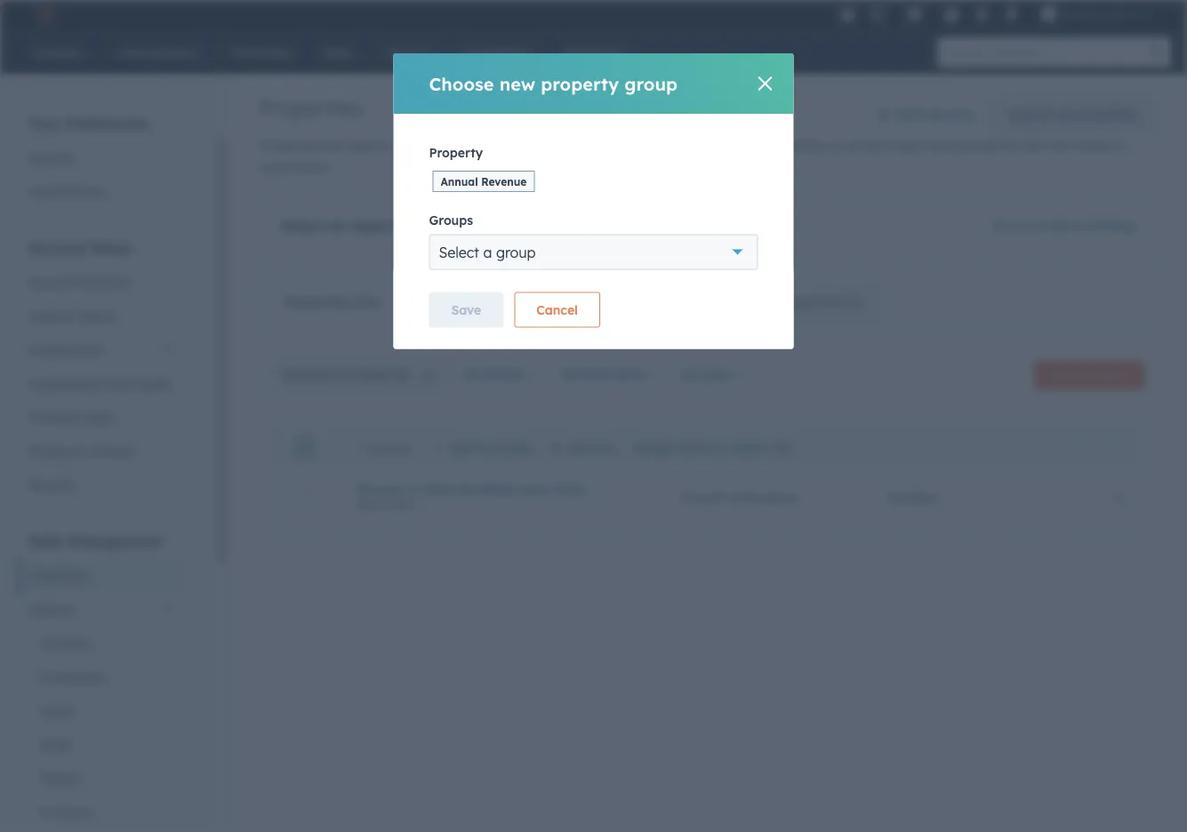 Task type: describe. For each thing, give the bounding box(es) containing it.
data quality
[[897, 107, 977, 122]]

contacts link
[[18, 627, 186, 661]]

hubspot.
[[694, 138, 748, 153]]

a for sales
[[411, 482, 419, 498]]

property for conditional property logic
[[502, 295, 553, 310]]

create property button
[[1035, 361, 1145, 390]]

for
[[752, 138, 771, 153]]

help button
[[938, 0, 968, 28]]

marketplaces image
[[907, 8, 923, 24]]

all for all field types
[[561, 367, 577, 382]]

new
[[500, 73, 536, 95]]

1
[[361, 442, 366, 455]]

to for go to contacts settings
[[1014, 218, 1027, 234]]

marketplace downloads
[[28, 376, 170, 392]]

create property
[[1050, 369, 1130, 382]]

settings
[[1088, 218, 1137, 234]]

eloise francis image
[[1042, 6, 1058, 22]]

users inside the account setup element
[[28, 308, 61, 324]]

object:
[[351, 217, 399, 235]]

it!
[[1128, 7, 1138, 21]]

go to contacts settings button
[[993, 218, 1137, 234]]

1 horizontal spatial date
[[555, 482, 585, 498]]

calling icon button
[[863, 2, 893, 26]]

properties link
[[18, 559, 186, 593]]

search button
[[1142, 37, 1172, 68]]

search image
[[1151, 46, 1163, 59]]

tracking
[[28, 410, 78, 425]]

account setup
[[28, 239, 132, 257]]

data management
[[28, 533, 162, 550]]

users & teams
[[28, 308, 115, 324]]

all users
[[681, 368, 734, 383]]

property for create property
[[1087, 369, 1130, 382]]

or
[[1115, 138, 1128, 153]]

and
[[433, 138, 456, 153]]

properties inside properties are used to collect and store information about your records in hubspot. for example, a contact might have properties like first name or lead status.
[[960, 138, 1020, 153]]

assign
[[634, 440, 674, 455]]

defaults
[[80, 275, 129, 290]]

vhs can fix it! menu
[[835, 0, 1167, 28]]

archived properties (0)
[[728, 295, 863, 310]]

contacts
[[39, 636, 92, 651]]

property inside dialog
[[541, 73, 619, 95]]

data for data management
[[28, 533, 63, 550]]

archive button
[[550, 440, 616, 455]]

leads link
[[18, 695, 186, 728]]

contact for contact information
[[680, 490, 727, 506]]

account defaults link
[[18, 266, 186, 299]]

code
[[82, 410, 112, 425]]

annual
[[441, 175, 478, 188]]

all field types
[[561, 367, 646, 382]]

assign users & teams
[[634, 440, 770, 455]]

groups
[[482, 367, 526, 382]]

select for select a group
[[439, 243, 480, 261]]

properties left (171)
[[285, 295, 348, 310]]

properties inside "data management" element
[[28, 568, 89, 584]]

to for add to group
[[479, 440, 491, 455]]

notifications link
[[18, 175, 186, 209]]

account setup element
[[18, 238, 186, 502]]

records
[[633, 138, 676, 153]]

became a sales qualified lead date button
[[357, 482, 638, 498]]

qualified
[[460, 482, 517, 498]]

name
[[1076, 138, 1112, 153]]

security
[[28, 477, 76, 493]]

export all properties
[[1011, 107, 1137, 122]]

properties inside popup button
[[508, 217, 577, 235]]

contact for contact properties
[[451, 217, 504, 235]]

leads
[[39, 703, 74, 719]]

2 horizontal spatial &
[[716, 440, 726, 455]]

tracking code
[[28, 410, 112, 425]]

privacy & consent
[[28, 444, 135, 459]]

deals link
[[18, 728, 186, 762]]

quality
[[931, 107, 977, 122]]

management
[[68, 533, 162, 550]]

add to group
[[450, 440, 533, 455]]

tab list containing properties (171)
[[259, 280, 889, 325]]

marketplace downloads link
[[18, 367, 186, 401]]

tracking code link
[[18, 401, 186, 435]]

sales
[[423, 482, 456, 498]]

select for select an object:
[[281, 217, 324, 235]]

general
[[28, 150, 74, 166]]

(0)
[[846, 295, 863, 310]]

export
[[1011, 107, 1052, 122]]

1 selected
[[361, 442, 410, 455]]

field
[[581, 367, 608, 382]]

data quality button
[[860, 97, 978, 133]]

an
[[328, 217, 347, 235]]

conditional property logic link
[[406, 281, 609, 324]]

setup
[[90, 239, 132, 257]]

notifications
[[28, 184, 104, 199]]

archived properties (0) link
[[702, 281, 888, 324]]

select an object:
[[281, 217, 399, 235]]

choose new property group dialog
[[394, 53, 794, 349]]

hubspot link
[[21, 4, 67, 25]]

lead inside became a sales qualified lead date date picker
[[521, 482, 552, 498]]

status.
[[292, 159, 332, 175]]

objects button
[[18, 593, 186, 627]]

products
[[39, 805, 91, 820]]

contact properties button
[[441, 208, 666, 244]]

integrations button
[[18, 333, 186, 367]]

collect
[[392, 138, 430, 153]]

are
[[323, 138, 342, 153]]

notifications button
[[997, 0, 1027, 28]]

& for consent
[[75, 444, 84, 459]]

became a sales qualified lead date date picker
[[357, 482, 585, 512]]

1 horizontal spatial teams
[[730, 440, 770, 455]]

select a group
[[439, 243, 536, 261]]



Task type: vqa. For each thing, say whether or not it's contained in the screenshot.
1 Selected
yes



Task type: locate. For each thing, give the bounding box(es) containing it.
1 horizontal spatial data
[[897, 107, 927, 122]]

1 vertical spatial teams
[[730, 440, 770, 455]]

1 horizontal spatial contact
[[680, 490, 727, 506]]

lead left status.
[[259, 159, 288, 175]]

2 horizontal spatial a
[[831, 138, 839, 153]]

group up became a sales qualified lead date button
[[495, 440, 533, 455]]

0 vertical spatial teams
[[77, 308, 115, 324]]

help image
[[945, 8, 961, 24]]

lead
[[259, 159, 288, 175], [521, 482, 552, 498]]

2 vertical spatial group
[[495, 440, 533, 455]]

data up might
[[897, 107, 927, 122]]

contact
[[451, 217, 504, 235], [680, 490, 727, 506]]

0 vertical spatial data
[[897, 107, 927, 122]]

properties (171)
[[285, 295, 381, 310]]

a up picker
[[411, 482, 419, 498]]

all
[[463, 367, 479, 382], [561, 367, 577, 382], [681, 368, 697, 383]]

& inside privacy & consent link
[[75, 444, 84, 459]]

users up the integrations
[[28, 308, 61, 324]]

& for teams
[[65, 308, 74, 324]]

privacy & consent link
[[18, 435, 186, 469]]

0 horizontal spatial teams
[[77, 308, 115, 324]]

security link
[[18, 469, 186, 502]]

1 horizontal spatial users
[[678, 440, 712, 455]]

properties down revenue
[[508, 217, 577, 235]]

2 vertical spatial properties
[[508, 217, 577, 235]]

users & teams link
[[18, 299, 186, 333]]

save
[[452, 302, 482, 318]]

all for all users
[[681, 368, 697, 383]]

a inside properties are used to collect and store information about your records in hubspot. for example, a contact might have properties like first name or lead status.
[[831, 138, 839, 153]]

contact up select a group
[[451, 217, 504, 235]]

export all properties button
[[988, 97, 1159, 133]]

all left groups
[[463, 367, 479, 382]]

0
[[1115, 490, 1123, 506]]

types
[[612, 367, 646, 382]]

properties left like
[[960, 138, 1020, 153]]

select inside popup button
[[439, 243, 480, 261]]

all
[[1055, 107, 1070, 122]]

0 horizontal spatial to
[[377, 138, 389, 153]]

account up users & teams
[[28, 275, 76, 290]]

privacy
[[28, 444, 72, 459]]

a for group
[[484, 243, 492, 261]]

1 horizontal spatial properties
[[960, 138, 1020, 153]]

0 vertical spatial contact
[[451, 217, 504, 235]]

save button
[[429, 292, 504, 328]]

all left field
[[561, 367, 577, 382]]

1 vertical spatial properties
[[960, 138, 1020, 153]]

a down contact properties
[[484, 243, 492, 261]]

properties up are
[[259, 94, 362, 121]]

& up contact information
[[716, 440, 726, 455]]

0 horizontal spatial properties
[[508, 217, 577, 235]]

date down "became"
[[357, 499, 382, 512]]

2 horizontal spatial to
[[1014, 218, 1027, 234]]

choose new property group
[[429, 73, 678, 95]]

select a group button
[[429, 234, 759, 270]]

property inside button
[[1087, 369, 1130, 382]]

information
[[493, 138, 561, 153], [730, 490, 799, 506]]

to inside properties are used to collect and store information about your records in hubspot. for example, a contact might have properties like first name or lead status.
[[377, 138, 389, 153]]

tab panel
[[259, 324, 1159, 559]]

properties
[[1074, 107, 1137, 122], [960, 138, 1020, 153], [508, 217, 577, 235]]

have
[[928, 138, 957, 153]]

group for select a group
[[496, 243, 536, 261]]

1 vertical spatial data
[[28, 533, 63, 550]]

all groups
[[463, 367, 526, 382]]

companies link
[[18, 661, 186, 695]]

0 horizontal spatial date
[[357, 499, 382, 512]]

about
[[565, 138, 600, 153]]

2 vertical spatial to
[[479, 440, 491, 455]]

all for all groups
[[463, 367, 479, 382]]

a inside popup button
[[484, 243, 492, 261]]

your preferences element
[[18, 113, 186, 209]]

information inside properties are used to collect and store information about your records in hubspot. for example, a contact might have properties like first name or lead status.
[[493, 138, 561, 153]]

all groups button
[[451, 357, 550, 392]]

2 horizontal spatial properties
[[1074, 107, 1137, 122]]

&
[[65, 308, 74, 324], [716, 440, 726, 455], [75, 444, 84, 459]]

2 vertical spatial property
[[1087, 369, 1130, 382]]

conditional
[[431, 295, 499, 310]]

marketplace
[[28, 376, 101, 392]]

add
[[450, 440, 475, 455]]

0 horizontal spatial contact
[[451, 217, 504, 235]]

general link
[[18, 141, 186, 175]]

teams inside the account setup element
[[77, 308, 115, 324]]

to right go
[[1014, 218, 1027, 234]]

downloads
[[105, 376, 170, 392]]

archive
[[569, 440, 616, 455]]

a
[[831, 138, 839, 153], [484, 243, 492, 261], [411, 482, 419, 498]]

account
[[28, 239, 86, 257], [28, 275, 76, 290]]

create
[[1050, 369, 1084, 382]]

contact
[[842, 138, 887, 153]]

1 vertical spatial contact
[[680, 490, 727, 506]]

0 vertical spatial properties
[[1074, 107, 1137, 122]]

close image
[[759, 77, 773, 91]]

date down archive button
[[555, 482, 585, 498]]

0 horizontal spatial all
[[463, 367, 479, 382]]

property right create
[[1087, 369, 1130, 382]]

1 vertical spatial property
[[502, 295, 553, 310]]

1 horizontal spatial all
[[561, 367, 577, 382]]

a inside became a sales qualified lead date date picker
[[411, 482, 419, 498]]

group up records
[[625, 73, 678, 95]]

data inside button
[[897, 107, 927, 122]]

1 horizontal spatial a
[[484, 243, 492, 261]]

vhs can fix it! button
[[1031, 0, 1165, 28]]

(171)
[[352, 295, 381, 310]]

all users button
[[670, 357, 758, 394]]

account for account defaults
[[28, 275, 76, 290]]

& inside the users & teams link
[[65, 308, 74, 324]]

lead right qualified
[[521, 482, 552, 498]]

settings link
[[971, 5, 994, 24]]

hubspot image
[[32, 4, 53, 25]]

companies
[[39, 670, 105, 685]]

1 horizontal spatial lead
[[521, 482, 552, 498]]

0 horizontal spatial &
[[65, 308, 74, 324]]

cancel
[[537, 302, 578, 318]]

0 horizontal spatial users
[[28, 308, 61, 324]]

0 horizontal spatial data
[[28, 533, 63, 550]]

1 horizontal spatial to
[[479, 440, 491, 455]]

contact down assign users & teams
[[680, 490, 727, 506]]

account up account defaults
[[28, 239, 86, 257]]

properties up status.
[[259, 138, 319, 153]]

1 vertical spatial lead
[[521, 482, 552, 498]]

lead inside properties are used to collect and store information about your records in hubspot. for example, a contact might have properties like first name or lead status.
[[259, 159, 288, 175]]

information down assign users & teams button
[[730, 490, 799, 506]]

data down security
[[28, 533, 63, 550]]

all inside all users 'popup button'
[[681, 368, 697, 383]]

Search HubSpot search field
[[938, 37, 1156, 68]]

select down "groups"
[[439, 243, 480, 261]]

your preferences
[[28, 114, 149, 132]]

to right used
[[377, 138, 389, 153]]

2 account from the top
[[28, 275, 76, 290]]

account defaults
[[28, 275, 129, 290]]

information up revenue
[[493, 138, 561, 153]]

Search search field
[[273, 357, 451, 392]]

group inside popup button
[[496, 243, 536, 261]]

properties up objects
[[28, 568, 89, 584]]

users right the assign
[[678, 440, 712, 455]]

used
[[345, 138, 373, 153]]

0 vertical spatial account
[[28, 239, 86, 257]]

annual revenue
[[441, 175, 527, 188]]

property left logic
[[502, 295, 553, 310]]

0 vertical spatial date
[[555, 482, 585, 498]]

1 horizontal spatial select
[[439, 243, 480, 261]]

settings image
[[974, 8, 990, 24]]

all left the users
[[681, 368, 697, 383]]

select left "an"
[[281, 217, 324, 235]]

account for account setup
[[28, 239, 86, 257]]

all inside all field types popup button
[[561, 367, 577, 382]]

choose
[[429, 73, 494, 95]]

users
[[28, 308, 61, 324], [678, 440, 712, 455]]

clear input image
[[422, 370, 436, 384]]

data for data quality
[[897, 107, 927, 122]]

tab panel containing all groups
[[259, 324, 1159, 559]]

group down contact properties
[[496, 243, 536, 261]]

calling icon image
[[870, 7, 886, 23]]

a left contact
[[831, 138, 839, 153]]

0 horizontal spatial select
[[281, 217, 324, 235]]

1 vertical spatial to
[[1014, 218, 1027, 234]]

0 vertical spatial property
[[541, 73, 619, 95]]

store
[[460, 138, 489, 153]]

2 vertical spatial a
[[411, 482, 419, 498]]

0 horizontal spatial information
[[493, 138, 561, 153]]

1 account from the top
[[28, 239, 86, 257]]

property up about
[[541, 73, 619, 95]]

teams up contact information
[[730, 440, 770, 455]]

notifications image
[[1004, 8, 1020, 24]]

to right add
[[479, 440, 491, 455]]

& up the integrations
[[65, 308, 74, 324]]

properties inside button
[[1074, 107, 1137, 122]]

1 vertical spatial date
[[357, 499, 382, 512]]

2 horizontal spatial all
[[681, 368, 697, 383]]

properties left (0) at top right
[[783, 295, 843, 310]]

properties up name
[[1074, 107, 1137, 122]]

tickets
[[39, 771, 80, 787]]

1 vertical spatial information
[[730, 490, 799, 506]]

revenue
[[482, 175, 527, 188]]

properties inside properties are used to collect and store information about your records in hubspot. for example, a contact might have properties like first name or lead status.
[[259, 138, 319, 153]]

upgrade image
[[840, 8, 856, 24]]

& right privacy
[[75, 444, 84, 459]]

contact inside popup button
[[451, 217, 504, 235]]

0 vertical spatial a
[[831, 138, 839, 153]]

logic
[[556, 295, 584, 310]]

contact information
[[680, 490, 799, 506]]

example,
[[775, 138, 828, 153]]

fix
[[1111, 7, 1125, 21]]

to
[[377, 138, 389, 153], [1014, 218, 1027, 234], [479, 440, 491, 455]]

0 vertical spatial select
[[281, 217, 324, 235]]

0 vertical spatial information
[[493, 138, 561, 153]]

group for add to group
[[495, 440, 533, 455]]

archived
[[728, 295, 779, 310]]

hubspot
[[888, 490, 939, 506]]

can
[[1088, 7, 1108, 21]]

1 vertical spatial account
[[28, 275, 76, 290]]

all inside all groups popup button
[[463, 367, 479, 382]]

contact properties
[[451, 217, 577, 235]]

1 vertical spatial a
[[484, 243, 492, 261]]

marketplaces button
[[897, 0, 934, 28]]

0 vertical spatial group
[[625, 73, 678, 95]]

select
[[281, 217, 324, 235], [439, 243, 480, 261]]

data management element
[[18, 532, 186, 833]]

like
[[1024, 138, 1043, 153]]

in
[[680, 138, 690, 153]]

0 horizontal spatial lead
[[259, 159, 288, 175]]

1 vertical spatial select
[[439, 243, 480, 261]]

all field types button
[[550, 357, 670, 392]]

teams down account defaults link
[[77, 308, 115, 324]]

vhs can fix it!
[[1061, 7, 1138, 21]]

0 vertical spatial lead
[[259, 159, 288, 175]]

tab list
[[259, 280, 889, 325]]

1 horizontal spatial &
[[75, 444, 84, 459]]

date
[[555, 482, 585, 498], [357, 499, 382, 512]]

properties
[[259, 94, 362, 121], [259, 138, 319, 153], [285, 295, 348, 310], [783, 295, 843, 310], [28, 568, 89, 584]]

1 vertical spatial group
[[496, 243, 536, 261]]

groups
[[429, 212, 473, 228]]

0 vertical spatial to
[[377, 138, 389, 153]]

0 horizontal spatial a
[[411, 482, 419, 498]]

products link
[[18, 796, 186, 830]]

property
[[541, 73, 619, 95], [502, 295, 553, 310], [1087, 369, 1130, 382]]

might
[[891, 138, 925, 153]]

1 vertical spatial users
[[678, 440, 712, 455]]

1 horizontal spatial information
[[730, 490, 799, 506]]

0 vertical spatial users
[[28, 308, 61, 324]]

deals
[[39, 737, 72, 753]]



